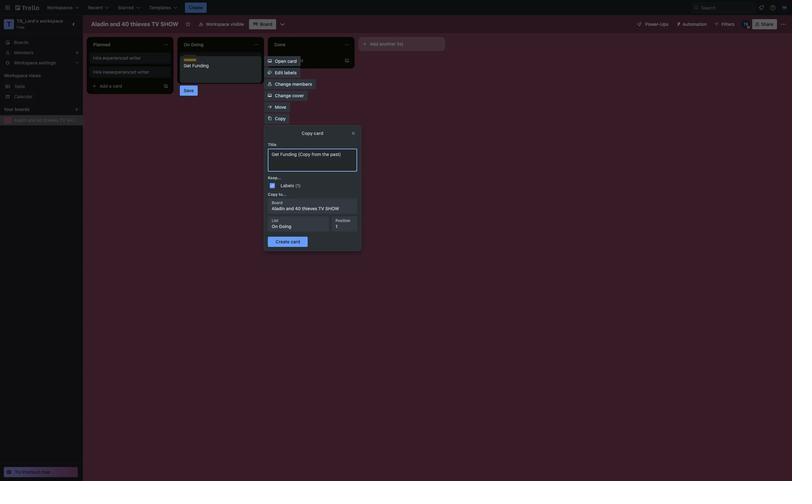 Task type: locate. For each thing, give the bounding box(es) containing it.
keep… labels (1)
[[268, 175, 301, 188]]

create button
[[185, 3, 207, 13]]

1 horizontal spatial add
[[281, 58, 289, 63]]

1 edit from the top
[[275, 70, 283, 75]]

0 vertical spatial a
[[290, 58, 293, 63]]

create from template… image
[[163, 84, 168, 89]]

your boards
[[4, 107, 30, 112]]

0 vertical spatial aladin and 40 thieves tv show
[[91, 21, 178, 27]]

2 vertical spatial aladin
[[272, 206, 285, 211]]

0 vertical spatial workspace
[[206, 21, 229, 27]]

1 change from the top
[[275, 81, 291, 87]]

copy down move on the top left of page
[[275, 116, 286, 121]]

hire inexexperienced writer
[[93, 69, 149, 75]]

board for board
[[260, 21, 273, 27]]

1 vertical spatial tv
[[60, 117, 65, 123]]

aladin inside board name "text field"
[[91, 21, 109, 27]]

members
[[14, 50, 33, 55]]

2 vertical spatial 40
[[295, 206, 301, 211]]

1 vertical spatial show
[[67, 117, 80, 123]]

2 edit from the top
[[275, 127, 283, 133]]

1 vertical spatial add
[[281, 58, 289, 63]]

show up position
[[325, 206, 339, 211]]

edit left "dates"
[[275, 127, 283, 133]]

1 horizontal spatial thieves
[[130, 21, 150, 27]]

0 vertical spatial hire
[[93, 55, 102, 61]]

aladin and 40 thieves tv show link
[[14, 117, 80, 123]]

edit left labels
[[275, 70, 283, 75]]

edit
[[275, 70, 283, 75], [275, 127, 283, 133]]

dates
[[284, 127, 296, 133]]

0 vertical spatial writer
[[129, 55, 141, 61]]

add another list button
[[359, 37, 445, 51]]

views
[[29, 73, 41, 78]]

0 horizontal spatial aladin and 40 thieves tv show
[[14, 117, 80, 123]]

card up labels
[[294, 58, 303, 63]]

0 vertical spatial add a card button
[[271, 56, 342, 66]]

1 vertical spatial copy
[[302, 130, 313, 136]]

0 vertical spatial add a card
[[281, 58, 303, 63]]

edit dates
[[275, 127, 296, 133]]

position
[[336, 218, 350, 223]]

board inside board aladin and 40 thieves tv show
[[272, 200, 283, 205]]

0 vertical spatial show
[[161, 21, 178, 27]]

sm image
[[674, 19, 683, 28]]

color: yellow, title: "less than $25m" element up save
[[184, 59, 197, 61]]

search image
[[694, 5, 699, 10]]

1 horizontal spatial tv
[[152, 21, 159, 27]]

workspace up table
[[4, 73, 28, 78]]

1 vertical spatial a
[[109, 83, 112, 89]]

color: yellow, title: "less than $25m" element
[[184, 55, 197, 57], [184, 59, 197, 61]]

0 horizontal spatial a
[[109, 83, 112, 89]]

0 horizontal spatial add a card
[[100, 83, 122, 89]]

0 vertical spatial edit
[[275, 70, 283, 75]]

change inside 'button'
[[275, 93, 291, 98]]

workspace left visible
[[206, 21, 229, 27]]

tv
[[152, 21, 159, 27], [60, 117, 65, 123], [318, 206, 324, 211]]

0 horizontal spatial add a card button
[[89, 81, 161, 91]]

calendar
[[14, 94, 33, 99]]

add
[[370, 41, 378, 47], [281, 58, 289, 63], [100, 83, 108, 89]]

change members
[[275, 81, 312, 87]]

0 vertical spatial board
[[260, 21, 273, 27]]

boards
[[14, 40, 29, 45]]

1
[[336, 224, 338, 229]]

1 horizontal spatial and
[[110, 21, 120, 27]]

add a card button
[[271, 56, 342, 66], [89, 81, 161, 91]]

share
[[761, 21, 774, 27]]

40 inside board name "text field"
[[122, 21, 129, 27]]

2 hire from the top
[[93, 69, 102, 75]]

copy inside button
[[275, 116, 286, 121]]

0 horizontal spatial thieves
[[44, 117, 58, 123]]

calendar link
[[14, 93, 79, 100]]

1 hire from the top
[[93, 55, 102, 61]]

add a card button down hire inexexperienced writer on the top left of the page
[[89, 81, 161, 91]]

2 vertical spatial add
[[100, 83, 108, 89]]

2 vertical spatial show
[[325, 206, 339, 211]]

board
[[260, 21, 273, 27], [272, 200, 283, 205]]

hire left inexexperienced at the left
[[93, 69, 102, 75]]

card right open
[[287, 58, 297, 64]]

add a card button for create from template… image
[[271, 56, 342, 66]]

power-ups
[[645, 21, 669, 27]]

tb_lord (tylerblack44) image
[[742, 20, 751, 29]]

2 vertical spatial copy
[[268, 192, 278, 197]]

board inside board link
[[260, 21, 273, 27]]

1 vertical spatial add a card
[[100, 83, 122, 89]]

funding
[[192, 59, 209, 64]]

card
[[294, 58, 303, 63], [287, 58, 297, 64], [113, 83, 122, 89], [314, 130, 323, 136]]

0 horizontal spatial and
[[28, 117, 36, 123]]

0 vertical spatial thieves
[[130, 21, 150, 27]]

change inside button
[[275, 81, 291, 87]]

1 vertical spatial edit
[[275, 127, 283, 133]]

and inside board name "text field"
[[110, 21, 120, 27]]

1 horizontal spatial add a card
[[281, 58, 303, 63]]

1 vertical spatial and
[[28, 117, 36, 123]]

tb_lord's workspace link
[[17, 18, 63, 24]]

color: yellow, title: "less than $25m" element up get
[[184, 55, 197, 57]]

40
[[122, 21, 129, 27], [37, 117, 42, 123], [295, 206, 301, 211]]

aladin
[[91, 21, 109, 27], [14, 117, 27, 123], [272, 206, 285, 211]]

0 vertical spatial tv
[[152, 21, 159, 27]]

0 horizontal spatial add
[[100, 83, 108, 89]]

1 vertical spatial thieves
[[44, 117, 58, 123]]

0 horizontal spatial aladin
[[14, 117, 27, 123]]

open card link
[[264, 56, 301, 66]]

board left the customize views icon
[[260, 21, 273, 27]]

Get Funding text field
[[184, 63, 258, 80]]

workspace
[[206, 21, 229, 27], [4, 73, 28, 78]]

1 vertical spatial writer
[[137, 69, 149, 75]]

1 horizontal spatial show
[[161, 21, 178, 27]]

0 vertical spatial change
[[275, 81, 291, 87]]

2 horizontal spatial and
[[286, 206, 294, 211]]

tb_lord's workspace free
[[17, 18, 63, 30]]

(1)
[[295, 183, 301, 188]]

writer
[[129, 55, 141, 61], [137, 69, 149, 75]]

add a card button up labels
[[271, 56, 342, 66]]

0 vertical spatial aladin
[[91, 21, 109, 27]]

2 vertical spatial tv
[[318, 206, 324, 211]]

add a card up labels
[[281, 58, 303, 63]]

archive button
[[264, 137, 295, 147]]

0 horizontal spatial 40
[[37, 117, 42, 123]]

hire
[[93, 55, 102, 61], [93, 69, 102, 75]]

aladin and 40 thieves tv show
[[91, 21, 178, 27], [14, 117, 80, 123]]

add down inexexperienced at the left
[[100, 83, 108, 89]]

1 vertical spatial color: yellow, title: "less than $25m" element
[[184, 59, 197, 61]]

change for change members
[[275, 81, 291, 87]]

change members button
[[264, 79, 316, 89]]

0 horizontal spatial workspace
[[4, 73, 28, 78]]

add a card
[[281, 58, 303, 63], [100, 83, 122, 89]]

2 color: yellow, title: "less than $25m" element from the top
[[184, 59, 197, 61]]

show down add board icon
[[67, 117, 80, 123]]

a for create from template… image
[[290, 58, 293, 63]]

0 vertical spatial add
[[370, 41, 378, 47]]

experienced
[[103, 55, 128, 61]]

workspace inside button
[[206, 21, 229, 27]]

cover
[[292, 93, 304, 98]]

1 horizontal spatial workspace
[[206, 21, 229, 27]]

add a card down inexexperienced at the left
[[100, 83, 122, 89]]

change
[[275, 81, 291, 87], [275, 93, 291, 98]]

primary element
[[0, 0, 792, 15]]

1 horizontal spatial aladin and 40 thieves tv show
[[91, 21, 178, 27]]

hire experienced writer
[[93, 55, 141, 61]]

board link
[[249, 19, 276, 29]]

copy right "dates"
[[302, 130, 313, 136]]

copy for copy card
[[302, 130, 313, 136]]

2 vertical spatial and
[[286, 206, 294, 211]]

2 change from the top
[[275, 93, 291, 98]]

show left star or unstar board image
[[161, 21, 178, 27]]

0 vertical spatial and
[[110, 21, 120, 27]]

workspace views
[[4, 73, 41, 78]]

get
[[184, 59, 191, 64]]

edit labels button
[[264, 68, 301, 78]]

add up "edit labels"
[[281, 58, 289, 63]]

2 horizontal spatial show
[[325, 206, 339, 211]]

1 vertical spatial board
[[272, 200, 283, 205]]

customize views image
[[280, 21, 286, 27]]

copy
[[275, 116, 286, 121], [302, 130, 313, 136], [268, 192, 278, 197]]

1 vertical spatial change
[[275, 93, 291, 98]]

board down "copy to…"
[[272, 200, 283, 205]]

copy left the to…
[[268, 192, 278, 197]]

add inside button
[[370, 41, 378, 47]]

Search field
[[699, 3, 755, 12]]

writer down hire experienced writer link
[[137, 69, 149, 75]]

get funding
[[184, 59, 209, 64]]

2 horizontal spatial aladin
[[272, 206, 285, 211]]

change up move on the top left of page
[[275, 93, 291, 98]]

a right open
[[290, 58, 293, 63]]

show
[[161, 21, 178, 27], [67, 117, 80, 123], [325, 206, 339, 211]]

2 horizontal spatial thieves
[[302, 206, 317, 211]]

1 vertical spatial aladin
[[14, 117, 27, 123]]

save button
[[180, 85, 198, 96]]

power-ups button
[[633, 19, 673, 29]]

0 horizontal spatial show
[[67, 117, 80, 123]]

1 vertical spatial workspace
[[4, 73, 28, 78]]

thieves
[[130, 21, 150, 27], [44, 117, 58, 123], [302, 206, 317, 211]]

2 horizontal spatial tv
[[318, 206, 324, 211]]

0 vertical spatial color: yellow, title: "less than $25m" element
[[184, 55, 197, 57]]

change down edit labels button
[[275, 81, 291, 87]]

add for create from template… image
[[281, 58, 289, 63]]

2 vertical spatial thieves
[[302, 206, 317, 211]]

t link
[[4, 19, 14, 29]]

writer up hire inexexperienced writer link
[[129, 55, 141, 61]]

and
[[110, 21, 120, 27], [28, 117, 36, 123], [286, 206, 294, 211]]

hire inexexperienced writer link
[[93, 69, 167, 75]]

edit for edit labels
[[275, 70, 283, 75]]

1 vertical spatial aladin and 40 thieves tv show
[[14, 117, 80, 123]]

copy button
[[264, 114, 290, 124]]

labels
[[281, 183, 294, 188]]

1 vertical spatial add a card button
[[89, 81, 161, 91]]

2 horizontal spatial add
[[370, 41, 378, 47]]

open information menu image
[[770, 4, 776, 11]]

hire left experienced
[[93, 55, 102, 61]]

writer for hire inexexperienced writer
[[137, 69, 149, 75]]

2 horizontal spatial 40
[[295, 206, 301, 211]]

tb_lord's
[[17, 18, 39, 24]]

1 horizontal spatial add a card button
[[271, 56, 342, 66]]

1 horizontal spatial 40
[[122, 21, 129, 27]]

tv inside board aladin and 40 thieves tv show
[[318, 206, 324, 211]]

a down inexexperienced at the left
[[109, 83, 112, 89]]

board aladin and 40 thieves tv show
[[272, 200, 339, 211]]

automation
[[683, 21, 707, 27]]

add left another
[[370, 41, 378, 47]]

0 vertical spatial 40
[[122, 21, 129, 27]]

workspace visible
[[206, 21, 244, 27]]

copy for copy to…
[[268, 192, 278, 197]]

1 vertical spatial hire
[[93, 69, 102, 75]]

edit for edit dates
[[275, 127, 283, 133]]

workspace visible button
[[194, 19, 248, 29]]

card up get funding text field
[[314, 130, 323, 136]]

get funding link
[[184, 59, 258, 65]]

0 vertical spatial copy
[[275, 116, 286, 121]]

1 horizontal spatial a
[[290, 58, 293, 63]]

1 horizontal spatial aladin
[[91, 21, 109, 27]]

None submit
[[268, 237, 308, 247]]

Get Funding text field
[[268, 149, 357, 172]]



Task type: vqa. For each thing, say whether or not it's contained in the screenshot.
and in the board aladin and 40 thieves tv show
yes



Task type: describe. For each thing, give the bounding box(es) containing it.
edit labels
[[275, 70, 297, 75]]

open card
[[275, 58, 297, 64]]

hire for hire experienced writer
[[93, 55, 102, 61]]

star or unstar board image
[[185, 22, 191, 27]]

list on going
[[272, 218, 291, 229]]

change cover button
[[264, 91, 308, 101]]

copy for copy
[[275, 116, 286, 121]]

add another list
[[370, 41, 403, 47]]

Board name text field
[[88, 19, 182, 29]]

copy card
[[302, 130, 323, 136]]

position 1
[[336, 218, 350, 229]]

title
[[268, 142, 277, 147]]

power-
[[645, 21, 660, 27]]

copy to…
[[268, 192, 286, 197]]

40 inside board aladin and 40 thieves tv show
[[295, 206, 301, 211]]

create
[[189, 5, 203, 10]]

show inside board name "text field"
[[161, 21, 178, 27]]

show inside aladin and 40 thieves tv show link
[[67, 117, 80, 123]]

1 color: yellow, title: "less than $25m" element from the top
[[184, 55, 197, 57]]

premium
[[22, 469, 41, 475]]

tyler black (tylerblack44) image
[[781, 4, 789, 11]]

list
[[397, 41, 403, 47]]

workspace
[[40, 18, 63, 24]]

thieves inside board aladin and 40 thieves tv show
[[302, 206, 317, 211]]

aladin and 40 thieves tv show inside board name "text field"
[[91, 21, 178, 27]]

change for change cover
[[275, 93, 291, 98]]

add for create from template… icon
[[100, 83, 108, 89]]

ups
[[660, 21, 669, 27]]

list
[[272, 218, 279, 223]]

t
[[7, 20, 11, 28]]

inexexperienced
[[103, 69, 136, 75]]

edit dates button
[[264, 125, 300, 135]]

writer for hire experienced writer
[[129, 55, 141, 61]]

try premium free button
[[4, 467, 78, 477]]

boards
[[15, 107, 30, 112]]

members
[[292, 81, 312, 87]]

automation button
[[674, 19, 711, 29]]

on
[[272, 224, 278, 229]]

workspace for workspace visible
[[206, 21, 229, 27]]

open
[[275, 58, 286, 64]]

thieves inside board name "text field"
[[130, 21, 150, 27]]

add board image
[[74, 107, 79, 112]]

tv inside board name "text field"
[[152, 21, 159, 27]]

filters button
[[712, 19, 737, 29]]

show inside board aladin and 40 thieves tv show
[[325, 206, 339, 211]]

0 horizontal spatial tv
[[60, 117, 65, 123]]

boards link
[[0, 37, 83, 48]]

free
[[42, 469, 50, 475]]

move
[[275, 104, 286, 110]]

hire experienced writer link
[[93, 55, 167, 61]]

share button
[[752, 19, 777, 29]]

keep…
[[268, 175, 281, 180]]

add a card button for create from template… icon
[[89, 81, 161, 91]]

visible
[[231, 21, 244, 27]]

going
[[279, 224, 291, 229]]

save
[[184, 88, 194, 93]]

another
[[380, 41, 396, 47]]

archive
[[275, 139, 291, 144]]

labels
[[284, 70, 297, 75]]

try premium free
[[15, 469, 50, 475]]

to…
[[279, 192, 286, 197]]

card down inexexperienced at the left
[[113, 83, 122, 89]]

workspace for workspace views
[[4, 73, 28, 78]]

card inside open card link
[[287, 58, 297, 64]]

add a card for create from template… image's add a card button
[[281, 58, 303, 63]]

1 vertical spatial 40
[[37, 117, 42, 123]]

try
[[15, 469, 21, 475]]

table link
[[14, 83, 79, 90]]

edit card image
[[253, 55, 258, 60]]

your
[[4, 107, 14, 112]]

move button
[[264, 102, 290, 112]]

change cover
[[275, 93, 304, 98]]

board for board aladin and 40 thieves tv show
[[272, 200, 283, 205]]

aladin inside board aladin and 40 thieves tv show
[[272, 206, 285, 211]]

a for create from template… icon
[[109, 83, 112, 89]]

filters
[[722, 21, 735, 27]]

create from template… image
[[345, 58, 350, 63]]

0 notifications image
[[758, 4, 766, 11]]

free
[[17, 25, 25, 30]]

and inside board aladin and 40 thieves tv show
[[286, 206, 294, 211]]

table
[[14, 84, 25, 89]]

your boards with 1 items element
[[4, 106, 64, 113]]

hire for hire inexexperienced writer
[[93, 69, 102, 75]]

members link
[[0, 48, 83, 58]]

add a card for add a card button for create from template… icon
[[100, 83, 122, 89]]

show menu image
[[781, 21, 787, 27]]



